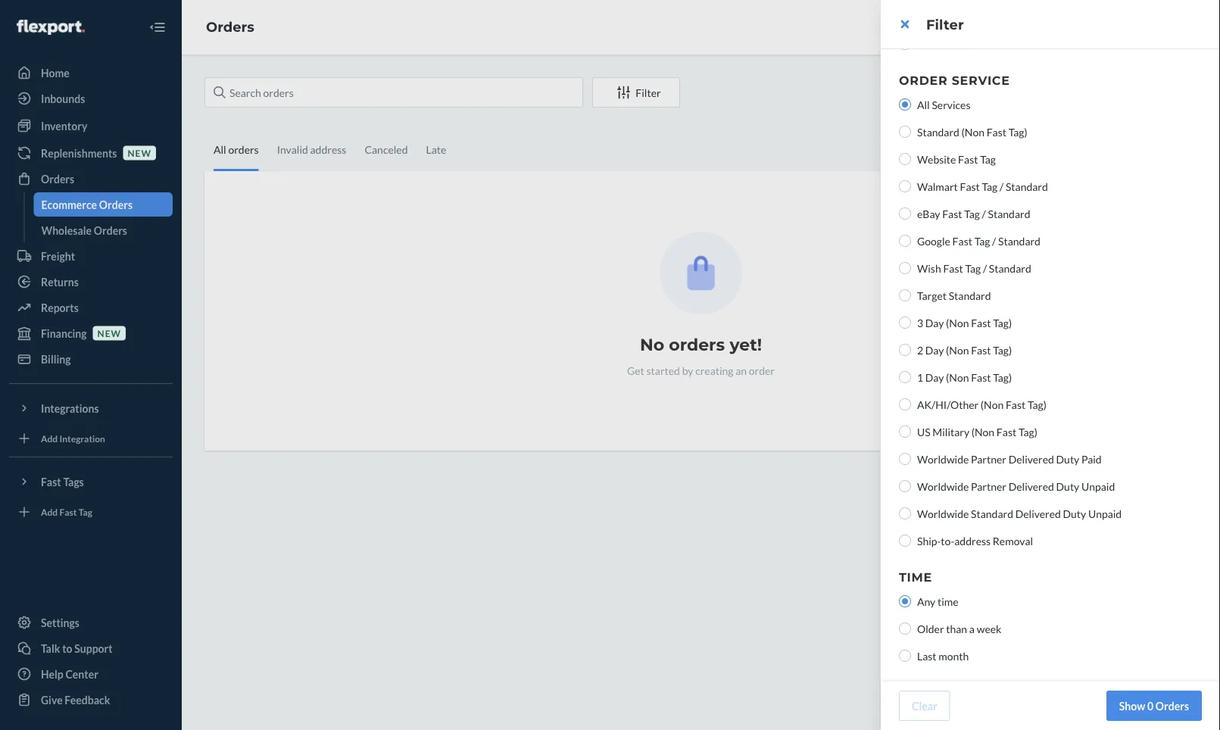 Task type: describe. For each thing, give the bounding box(es) containing it.
worldwide for worldwide partner delivered duty unpaid
[[918, 480, 969, 493]]

delivered for worldwide standard delivered duty unpaid
[[1016, 507, 1062, 520]]

1
[[918, 371, 924, 384]]

duty for worldwide partner delivered duty unpaid
[[1057, 480, 1080, 493]]

older than a week
[[918, 623, 1002, 635]]

address
[[955, 535, 991, 548]]

standard down google fast tag / standard
[[990, 262, 1032, 275]]

tag for ebay
[[965, 207, 981, 220]]

ak/hi/other
[[918, 398, 979, 411]]

standard down walmart fast tag / standard
[[989, 207, 1031, 220]]

paid
[[1082, 453, 1102, 466]]

fast right ebay
[[943, 207, 963, 220]]

clear button
[[900, 691, 951, 721]]

ebay fast tag / standard
[[918, 207, 1031, 220]]

to-
[[941, 535, 955, 548]]

fast up the us military (non fast tag)
[[1006, 398, 1026, 411]]

show 0 orders button
[[1107, 691, 1203, 721]]

tag) for 3 day (non fast tag)
[[994, 316, 1013, 329]]

(non for 3
[[947, 316, 970, 329]]

partner for worldwide partner delivered duty paid
[[972, 453, 1007, 466]]

1 day (non fast tag)
[[918, 371, 1013, 384]]

/ for walmart
[[1000, 180, 1004, 193]]

time
[[900, 570, 933, 585]]

any
[[918, 595, 936, 608]]

target standard
[[918, 289, 992, 302]]

wish
[[918, 262, 942, 275]]

0
[[1148, 700, 1154, 713]]

standard up 'wish fast tag / standard'
[[999, 235, 1041, 247]]

3 day (non fast tag)
[[918, 316, 1013, 329]]

walmart fast tag / standard
[[918, 180, 1049, 193]]

removal
[[993, 535, 1034, 548]]

last month
[[918, 650, 970, 663]]

tag) for us military (non fast tag)
[[1019, 426, 1038, 438]]

fast down 3 day (non fast tag)
[[972, 344, 992, 357]]

standard (non fast tag)
[[918, 125, 1028, 138]]

duty for worldwide partner delivered duty paid
[[1057, 453, 1080, 466]]

(non for us
[[972, 426, 995, 438]]

last
[[918, 650, 937, 663]]

google
[[918, 235, 951, 247]]

service
[[952, 73, 1011, 88]]

website
[[918, 153, 957, 166]]

google fast tag / standard
[[918, 235, 1041, 247]]

fast up 2 day (non fast tag) on the top right of the page
[[972, 316, 992, 329]]

all services
[[918, 98, 971, 111]]

(non up the us military (non fast tag)
[[981, 398, 1004, 411]]

/ for ebay
[[983, 207, 987, 220]]

ak/hi/other (non fast tag)
[[918, 398, 1047, 411]]

fast right google
[[953, 235, 973, 247]]

order service
[[900, 73, 1011, 88]]

day for 3
[[926, 316, 945, 329]]

worldwide standard delivered duty unpaid
[[918, 507, 1122, 520]]

fast up ak/hi/other (non fast tag)
[[972, 371, 992, 384]]

ebay
[[918, 207, 941, 220]]

unpaid for worldwide standard delivered duty unpaid
[[1089, 507, 1122, 520]]

website fast tag
[[918, 153, 996, 166]]

fast up 'worldwide partner delivered duty paid'
[[997, 426, 1017, 438]]

show 0 orders
[[1120, 700, 1190, 713]]

us military (non fast tag)
[[918, 426, 1038, 438]]

2 day (non fast tag)
[[918, 344, 1013, 357]]



Task type: locate. For each thing, give the bounding box(es) containing it.
delivered down worldwide partner delivered duty unpaid
[[1016, 507, 1062, 520]]

tag)
[[1009, 125, 1028, 138], [994, 316, 1013, 329], [994, 344, 1013, 357], [994, 371, 1013, 384], [1028, 398, 1047, 411], [1019, 426, 1038, 438]]

delivered up worldwide standard delivered duty unpaid
[[1009, 480, 1055, 493]]

(non for 1
[[947, 371, 970, 384]]

/ up 'wish fast tag / standard'
[[993, 235, 997, 247]]

duty
[[1057, 453, 1080, 466], [1057, 480, 1080, 493], [1064, 507, 1087, 520]]

day
[[926, 316, 945, 329], [926, 344, 945, 357], [926, 371, 945, 384]]

unpaid for worldwide partner delivered duty unpaid
[[1082, 480, 1116, 493]]

any time
[[918, 595, 959, 608]]

(non down target standard
[[947, 316, 970, 329]]

(non for 2
[[947, 344, 970, 357]]

standard
[[918, 125, 960, 138], [1006, 180, 1049, 193], [989, 207, 1031, 220], [999, 235, 1041, 247], [990, 262, 1032, 275], [949, 289, 992, 302], [972, 507, 1014, 520]]

duty for worldwide standard delivered duty unpaid
[[1064, 507, 1087, 520]]

show
[[1120, 700, 1146, 713]]

day for 1
[[926, 371, 945, 384]]

3 worldwide from the top
[[918, 507, 969, 520]]

1 vertical spatial unpaid
[[1089, 507, 1122, 520]]

delivered for worldwide partner delivered duty unpaid
[[1009, 480, 1055, 493]]

3 day from the top
[[926, 371, 945, 384]]

delivered for worldwide partner delivered duty paid
[[1009, 453, 1055, 466]]

/ up ebay fast tag / standard
[[1000, 180, 1004, 193]]

military
[[933, 426, 970, 438]]

week
[[977, 623, 1002, 635]]

delivered
[[918, 38, 963, 50], [1009, 453, 1055, 466], [1009, 480, 1055, 493], [1016, 507, 1062, 520]]

standard down 'wish fast tag / standard'
[[949, 289, 992, 302]]

0 vertical spatial unpaid
[[1082, 480, 1116, 493]]

day for 2
[[926, 344, 945, 357]]

2 partner from the top
[[972, 480, 1007, 493]]

fast up website fast tag
[[987, 125, 1007, 138]]

delivered down filter
[[918, 38, 963, 50]]

2 vertical spatial worldwide
[[918, 507, 969, 520]]

day right 1
[[926, 371, 945, 384]]

0 vertical spatial worldwide
[[918, 453, 969, 466]]

tag up ebay fast tag / standard
[[982, 180, 998, 193]]

duty down "paid"
[[1064, 507, 1087, 520]]

tag up walmart fast tag / standard
[[981, 153, 996, 166]]

1 vertical spatial partner
[[972, 480, 1007, 493]]

(non
[[962, 125, 985, 138], [947, 316, 970, 329], [947, 344, 970, 357], [947, 371, 970, 384], [981, 398, 1004, 411], [972, 426, 995, 438]]

None radio
[[900, 153, 912, 165], [900, 180, 912, 192], [900, 208, 912, 220], [900, 235, 912, 247], [900, 262, 912, 274], [900, 344, 912, 356], [900, 399, 912, 411], [900, 426, 912, 438], [900, 480, 912, 493], [900, 508, 912, 520], [900, 535, 912, 547], [900, 596, 912, 608], [900, 623, 912, 635], [900, 650, 912, 662], [900, 153, 912, 165], [900, 180, 912, 192], [900, 208, 912, 220], [900, 235, 912, 247], [900, 262, 912, 274], [900, 344, 912, 356], [900, 399, 912, 411], [900, 426, 912, 438], [900, 480, 912, 493], [900, 508, 912, 520], [900, 535, 912, 547], [900, 596, 912, 608], [900, 623, 912, 635], [900, 650, 912, 662]]

tag for google
[[975, 235, 991, 247]]

tag for walmart
[[982, 180, 998, 193]]

fast
[[987, 125, 1007, 138], [959, 153, 979, 166], [961, 180, 980, 193], [943, 207, 963, 220], [953, 235, 973, 247], [944, 262, 964, 275], [972, 316, 992, 329], [972, 344, 992, 357], [972, 371, 992, 384], [1006, 398, 1026, 411], [997, 426, 1017, 438]]

/ down google fast tag / standard
[[984, 262, 988, 275]]

fast up ebay fast tag / standard
[[961, 180, 980, 193]]

close image
[[901, 18, 910, 30]]

tag) for 1 day (non fast tag)
[[994, 371, 1013, 384]]

delivered up worldwide partner delivered duty unpaid
[[1009, 453, 1055, 466]]

2 worldwide from the top
[[918, 480, 969, 493]]

2 vertical spatial duty
[[1064, 507, 1087, 520]]

fast down standard (non fast tag)
[[959, 153, 979, 166]]

(non up website fast tag
[[962, 125, 985, 138]]

partner for worldwide partner delivered duty unpaid
[[972, 480, 1007, 493]]

(non down 2 day (non fast tag) on the top right of the page
[[947, 371, 970, 384]]

2 day from the top
[[926, 344, 945, 357]]

(non down 3 day (non fast tag)
[[947, 344, 970, 357]]

0 vertical spatial duty
[[1057, 453, 1080, 466]]

0 vertical spatial day
[[926, 316, 945, 329]]

standard up ship-to-address removal
[[972, 507, 1014, 520]]

1 vertical spatial worldwide
[[918, 480, 969, 493]]

walmart
[[918, 180, 958, 193]]

/ for wish
[[984, 262, 988, 275]]

target
[[918, 289, 947, 302]]

partner down the us military (non fast tag)
[[972, 453, 1007, 466]]

tag up 'wish fast tag / standard'
[[975, 235, 991, 247]]

standard up ebay fast tag / standard
[[1006, 180, 1049, 193]]

month
[[939, 650, 970, 663]]

a
[[970, 623, 975, 635]]

orders
[[1156, 700, 1190, 713]]

all
[[918, 98, 930, 111]]

filter
[[927, 16, 964, 33]]

1 partner from the top
[[972, 453, 1007, 466]]

0 vertical spatial partner
[[972, 453, 1007, 466]]

/
[[1000, 180, 1004, 193], [983, 207, 987, 220], [993, 235, 997, 247], [984, 262, 988, 275]]

partner down 'worldwide partner delivered duty paid'
[[972, 480, 1007, 493]]

tag up google fast tag / standard
[[965, 207, 981, 220]]

duty left "paid"
[[1057, 453, 1080, 466]]

worldwide
[[918, 453, 969, 466], [918, 480, 969, 493], [918, 507, 969, 520]]

(non down ak/hi/other (non fast tag)
[[972, 426, 995, 438]]

fast right the wish
[[944, 262, 964, 275]]

tag
[[981, 153, 996, 166], [982, 180, 998, 193], [965, 207, 981, 220], [975, 235, 991, 247], [966, 262, 982, 275]]

3
[[918, 316, 924, 329]]

worldwide for worldwide partner delivered duty paid
[[918, 453, 969, 466]]

tag down google fast tag / standard
[[966, 262, 982, 275]]

time
[[938, 595, 959, 608]]

1 worldwide from the top
[[918, 453, 969, 466]]

day right 2
[[926, 344, 945, 357]]

day right the 3
[[926, 316, 945, 329]]

clear
[[912, 700, 938, 713]]

order
[[900, 73, 948, 88]]

services
[[932, 98, 971, 111]]

duty up worldwide standard delivered duty unpaid
[[1057, 480, 1080, 493]]

wish fast tag / standard
[[918, 262, 1032, 275]]

/ down walmart fast tag / standard
[[983, 207, 987, 220]]

us
[[918, 426, 931, 438]]

worldwide partner delivered duty paid
[[918, 453, 1102, 466]]

partner
[[972, 453, 1007, 466], [972, 480, 1007, 493]]

ship-to-address removal
[[918, 535, 1034, 548]]

tag for website
[[981, 153, 996, 166]]

standard up the "website" at the right of the page
[[918, 125, 960, 138]]

worldwide partner delivered duty unpaid
[[918, 480, 1116, 493]]

2
[[918, 344, 924, 357]]

/ for google
[[993, 235, 997, 247]]

1 vertical spatial duty
[[1057, 480, 1080, 493]]

1 vertical spatial day
[[926, 344, 945, 357]]

tag for wish
[[966, 262, 982, 275]]

1 day from the top
[[926, 316, 945, 329]]

unpaid
[[1082, 480, 1116, 493], [1089, 507, 1122, 520]]

2 vertical spatial day
[[926, 371, 945, 384]]

None radio
[[900, 99, 912, 111], [900, 126, 912, 138], [900, 289, 912, 302], [900, 317, 912, 329], [900, 371, 912, 383], [900, 453, 912, 465], [900, 99, 912, 111], [900, 126, 912, 138], [900, 289, 912, 302], [900, 317, 912, 329], [900, 371, 912, 383], [900, 453, 912, 465]]

older
[[918, 623, 945, 635]]

worldwide for worldwide standard delivered duty unpaid
[[918, 507, 969, 520]]

than
[[947, 623, 968, 635]]

ship-
[[918, 535, 941, 548]]

tag) for 2 day (non fast tag)
[[994, 344, 1013, 357]]



Task type: vqa. For each thing, say whether or not it's contained in the screenshot.
Target Standard
yes



